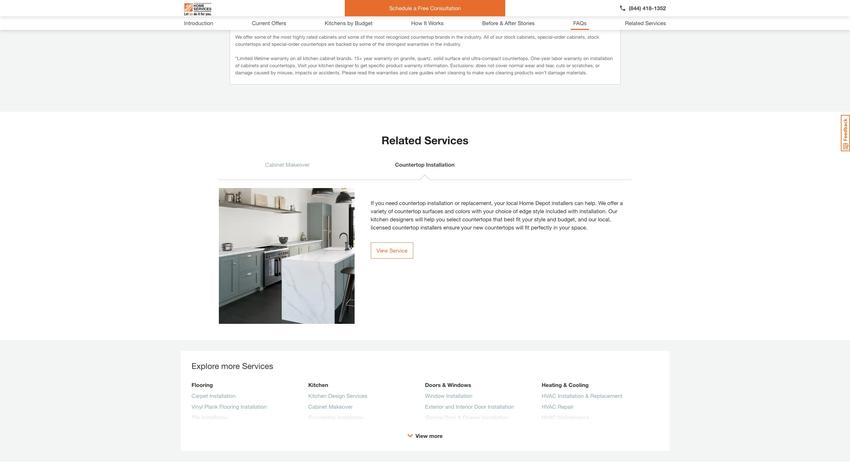 Task type: locate. For each thing, give the bounding box(es) containing it.
0 horizontal spatial related
[[382, 134, 421, 147]]

the
[[273, 34, 280, 40], [366, 34, 373, 40], [457, 34, 463, 40], [378, 41, 385, 47], [436, 41, 442, 47], [368, 69, 375, 75]]

installers up included
[[552, 199, 573, 206]]

kitchen up cabinet makeover link
[[308, 392, 327, 399]]

1 horizontal spatial warranties
[[376, 69, 398, 75]]

view left service at left
[[377, 247, 388, 253]]

will down edge
[[516, 224, 524, 230]]

0 vertical spatial more
[[221, 361, 240, 371]]

wear
[[525, 62, 535, 68]]

1 vertical spatial door
[[444, 414, 456, 420]]

industry. left all
[[465, 34, 483, 40]]

& right "doors"
[[442, 381, 446, 388]]

stock
[[504, 34, 516, 40], [588, 34, 599, 40]]

0 horizontal spatial will
[[415, 216, 423, 222]]

0 horizontal spatial when
[[383, 17, 398, 24]]

countertops
[[235, 41, 261, 47], [301, 41, 327, 47], [463, 216, 492, 222], [485, 224, 514, 230]]

help
[[424, 216, 435, 222]]

door up opener
[[475, 403, 486, 410]]

scratches,
[[572, 62, 594, 68]]

year up get
[[364, 55, 373, 61]]

installation inside *limited lifetime warranty on all kitchen cabinet brands. 15+ year warranty on granite, quartz, solid surface and ultra-compact countertops. one-year labor warranty on installation of cabinets and countertops. visit your kitchen designer to get specific product warranty information. exclusions: does not cover normal wear and tear, cuts or scratches, or damage caused by misuse, impacts or accidents. please read the warranties and care guides when cleaning to make sure cleaning products won't damage materials.
[[590, 55, 613, 61]]

your down edge
[[522, 216, 533, 222]]

kitchen
[[442, 17, 464, 24], [303, 55, 318, 61], [319, 62, 334, 68], [371, 216, 388, 222]]

0 vertical spatial related services
[[625, 20, 666, 26]]

countertops. up the normal
[[503, 55, 530, 61]]

kitchen for kitchen design services
[[308, 392, 327, 399]]

3 hvac from the top
[[542, 414, 556, 420]]

0 vertical spatial order
[[555, 34, 566, 40]]

product up highly
[[273, 17, 296, 24]]

hvac repair
[[542, 403, 574, 410]]

designers
[[390, 216, 414, 222]]

0 vertical spatial countertop installation
[[395, 161, 455, 168]]

cabinets, down "faqs"
[[567, 34, 586, 40]]

kitchen up kitchen design services
[[308, 381, 328, 388]]

heating & cooling
[[542, 381, 589, 388]]

included
[[546, 208, 567, 214]]

order down highly
[[289, 41, 300, 47]]

2 vertical spatial in
[[554, 224, 558, 230]]

0 horizontal spatial cleaning
[[448, 69, 466, 75]]

0 horizontal spatial related services
[[382, 134, 469, 147]]

1 hvac from the top
[[542, 392, 556, 399]]

0 horizontal spatial more
[[221, 361, 240, 371]]

to left make
[[467, 69, 471, 75]]

1 vertical spatial style
[[534, 216, 546, 222]]

hvac left repair
[[542, 403, 556, 410]]

some down current
[[254, 34, 266, 40]]

view inside 'link'
[[377, 247, 388, 253]]

specific
[[369, 62, 385, 68]]

cabinets, down stories
[[517, 34, 536, 40]]

2 with from the left
[[568, 208, 578, 214]]

kitchen inside if you need countertop installation or replacement, your local home depot installers can help. we offer a variety of countertop surfaces and colors with your choice of edge style included with installation. our kitchen designers will help you select countertops that best fit your style and budget, and our local, licensed countertop installers ensure your new countertops will fit perfectly in your space.
[[371, 216, 388, 222]]

door
[[475, 403, 486, 410], [444, 414, 456, 420]]

with up budget,
[[568, 208, 578, 214]]

0 vertical spatial cabinet makeover
[[265, 161, 310, 168]]

some
[[254, 34, 266, 40], [348, 34, 359, 40], [359, 41, 371, 47]]

2 vertical spatial hvac
[[542, 414, 556, 420]]

1352
[[654, 5, 666, 11]]

& left after
[[500, 20, 503, 26]]

more for view
[[429, 432, 443, 439]]

of down *limited
[[235, 62, 240, 68]]

or inside if you need countertop installation or replacement, your local home depot installers can help. we offer a variety of countertop surfaces and colors with your choice of edge style included with installation. our kitchen designers will help you select countertops that best fit your style and budget, and our local, licensed countertop installers ensure your new countertops will fit perfectly in your space.
[[455, 199, 460, 206]]

0 horizontal spatial view
[[377, 247, 388, 253]]

warranties up quartz,
[[407, 41, 429, 47]]

& for doors
[[442, 381, 446, 388]]

offer up our
[[608, 199, 619, 206]]

1 vertical spatial view
[[416, 432, 428, 439]]

sure
[[485, 69, 494, 75]]

1 year from the left
[[364, 55, 373, 61]]

1 vertical spatial cabinet
[[308, 403, 327, 410]]

flooring right plank
[[219, 403, 239, 410]]

by right backed
[[353, 41, 358, 47]]

exclusions:
[[450, 62, 475, 68]]

0 vertical spatial product
[[273, 17, 296, 24]]

0 vertical spatial offer
[[243, 34, 253, 40]]

1 with from the left
[[472, 208, 482, 214]]

1 horizontal spatial we
[[599, 199, 606, 206]]

0 horizontal spatial most
[[281, 34, 291, 40]]

1 on from the left
[[290, 55, 296, 61]]

our inside we offer some of the most highly rated cabinets and some of the most recognized countertop brands in the industry. all of our stock cabinets, special-order cabinets, stock countertops and special-order countertops are backed  by some of the strongest  warranties in the industry.
[[496, 34, 503, 40]]

cuts
[[556, 62, 565, 68]]

1 vertical spatial product
[[386, 62, 403, 68]]

budget
[[355, 20, 373, 26]]

year up tear,
[[542, 55, 551, 61]]

15+
[[354, 55, 362, 61]]

0 horizontal spatial damage
[[235, 69, 253, 75]]

2 horizontal spatial in
[[554, 224, 558, 230]]

1 horizontal spatial industry.
[[465, 34, 483, 40]]

countertops. up misuse,
[[270, 62, 297, 68]]

0 horizontal spatial on
[[290, 55, 296, 61]]

0 vertical spatial view
[[377, 247, 388, 253]]

*limited
[[235, 55, 253, 61]]

cleaning down cover
[[496, 69, 514, 75]]

your up that
[[483, 208, 494, 214]]

0 vertical spatial home
[[554, 17, 571, 24]]

installation
[[426, 161, 455, 168], [210, 392, 236, 399], [446, 392, 473, 399], [558, 392, 584, 399], [241, 403, 267, 410], [488, 403, 514, 410], [202, 414, 228, 420], [337, 414, 364, 420], [482, 414, 508, 420]]

when
[[383, 17, 398, 24], [435, 69, 446, 75]]

strongest
[[386, 41, 406, 47]]

feedback link image
[[841, 115, 850, 151]]

flooring up carpet
[[192, 381, 213, 388]]

0 vertical spatial hvac
[[542, 392, 556, 399]]

order up labor
[[555, 34, 566, 40]]

granite,
[[400, 55, 416, 61]]

in right brands
[[452, 34, 455, 40]]

installed
[[506, 17, 531, 24]]

home up edge
[[519, 199, 534, 206]]

local,
[[598, 216, 611, 222]]

1 horizontal spatial when
[[435, 69, 446, 75]]

if
[[371, 199, 374, 206]]

special- down offers
[[272, 41, 289, 47]]

special-
[[538, 34, 555, 40], [272, 41, 289, 47]]

1 vertical spatial more
[[429, 432, 443, 439]]

explore more services
[[192, 361, 273, 371]]

& down interior
[[458, 414, 461, 420]]

more down garage
[[429, 432, 443, 439]]

0 horizontal spatial cabinet
[[265, 161, 284, 168]]

0 vertical spatial you
[[400, 17, 410, 24]]

on left all
[[290, 55, 296, 61]]

view
[[377, 247, 388, 253], [416, 432, 428, 439]]

warranty up scratches,
[[564, 55, 582, 61]]

1 vertical spatial countertop
[[308, 414, 336, 420]]

style down depot
[[533, 208, 544, 214]]

1 vertical spatial offer
[[608, 199, 619, 206]]

0 horizontal spatial flooring
[[192, 381, 213, 388]]

0 horizontal spatial industry.
[[444, 41, 461, 47]]

have
[[412, 17, 426, 24]]

0 vertical spatial a
[[414, 5, 417, 11]]

1 horizontal spatial on
[[394, 55, 399, 61]]

window installation link
[[425, 392, 473, 402]]

offer down what
[[243, 34, 253, 40]]

kitchen
[[308, 381, 328, 388], [308, 392, 327, 399]]

before & after stories
[[482, 20, 535, 26]]

hvac down hvac repair link
[[542, 414, 556, 420]]

0 horizontal spatial stock
[[504, 34, 516, 40]]

installation inside if you need countertop installation or replacement, your local home depot installers can help. we offer a variety of countertop surfaces and colors with your choice of edge style included with installation. our kitchen designers will help you select countertops that best fit your style and budget, and our local, licensed countertop installers ensure your new countertops will fit perfectly in your space.
[[427, 199, 453, 206]]

and
[[297, 17, 308, 24], [494, 17, 505, 24], [338, 34, 346, 40], [262, 41, 270, 47], [462, 55, 470, 61], [260, 62, 268, 68], [537, 62, 545, 68], [400, 69, 408, 75], [445, 208, 454, 214], [547, 216, 556, 222], [578, 216, 587, 222], [445, 403, 455, 410]]

countertop
[[395, 161, 425, 168], [308, 414, 336, 420]]

1 horizontal spatial countertops.
[[503, 55, 530, 61]]

1 horizontal spatial installation
[[590, 55, 613, 61]]

of down need
[[388, 208, 393, 214]]

warranties up backed
[[333, 17, 363, 24]]

carpet installation link
[[192, 392, 236, 402]]

offers
[[272, 20, 286, 26]]

when down schedule
[[383, 17, 398, 24]]

1 horizontal spatial damage
[[548, 69, 565, 75]]

0 horizontal spatial warranties
[[333, 17, 363, 24]]

most left highly
[[281, 34, 291, 40]]

materials.
[[567, 69, 587, 75]]

consultation
[[430, 5, 461, 11]]

to
[[355, 62, 359, 68], [467, 69, 471, 75]]

by left budget
[[348, 20, 353, 26]]

your
[[428, 17, 441, 24], [308, 62, 317, 68], [494, 199, 505, 206], [483, 208, 494, 214], [522, 216, 533, 222], [461, 224, 472, 230], [559, 224, 570, 230]]

your up choice
[[494, 199, 505, 206]]

warranty up misuse,
[[271, 55, 289, 61]]

you left how
[[400, 17, 410, 24]]

doors & windows
[[425, 381, 471, 388]]

0 vertical spatial in
[[452, 34, 455, 40]]

2 cleaning from the left
[[496, 69, 514, 75]]

fit
[[516, 216, 521, 222], [525, 224, 530, 230]]

0 vertical spatial door
[[475, 403, 486, 410]]

we inside if you need countertop installation or replacement, your local home depot installers can help. we offer a variety of countertop surfaces and colors with your choice of edge style included with installation. our kitchen designers will help you select countertops that best fit your style and budget, and our local, licensed countertop installers ensure your new countertops will fit perfectly in your space.
[[599, 199, 606, 206]]

1 horizontal spatial product
[[386, 62, 403, 68]]

2 horizontal spatial warranties
[[407, 41, 429, 47]]

solid
[[434, 55, 444, 61]]

brands
[[435, 34, 450, 40]]

and left after
[[494, 17, 505, 24]]

surface
[[445, 55, 461, 61]]

0 horizontal spatial home
[[519, 199, 534, 206]]

0 horizontal spatial countertops.
[[270, 62, 297, 68]]

1 vertical spatial when
[[435, 69, 446, 75]]

installation up surfaces
[[427, 199, 453, 206]]

0 vertical spatial kitchen
[[308, 381, 328, 388]]

2 hvac from the top
[[542, 403, 556, 410]]

do it for you logo image
[[184, 0, 211, 19]]

and up lifetime
[[262, 41, 270, 47]]

0 vertical spatial when
[[383, 17, 398, 24]]

more
[[221, 361, 240, 371], [429, 432, 443, 439]]

2 stock from the left
[[588, 34, 599, 40]]

will
[[415, 216, 423, 222], [516, 224, 524, 230]]

schedule a free consultation button
[[345, 0, 506, 16]]

0 vertical spatial makeover
[[286, 161, 310, 168]]

replacement,
[[461, 199, 493, 206]]

2 horizontal spatial on
[[584, 55, 589, 61]]

1 horizontal spatial stock
[[588, 34, 599, 40]]

tile installation
[[192, 414, 228, 420]]

how
[[411, 20, 422, 26]]

related
[[625, 20, 644, 26], [382, 134, 421, 147]]

kitchens
[[325, 20, 346, 26]]

2 vertical spatial you
[[436, 216, 445, 222]]

the down the specific
[[368, 69, 375, 75]]

fit right best
[[516, 216, 521, 222]]

or right impacts in the left top of the page
[[313, 69, 318, 75]]

2 most from the left
[[374, 34, 385, 40]]

some up 15+
[[359, 41, 371, 47]]

or up colors on the right of the page
[[455, 199, 460, 206]]

0 vertical spatial style
[[533, 208, 544, 214]]

style up perfectly at the top right
[[534, 216, 546, 222]]

we
[[235, 34, 242, 40], [599, 199, 606, 206]]

1 horizontal spatial to
[[467, 69, 471, 75]]

1 horizontal spatial countertop installation
[[395, 161, 455, 168]]

installation.
[[580, 208, 607, 214]]

hvac maintenance
[[542, 414, 589, 420]]

and down window installation link
[[445, 403, 455, 410]]

window
[[425, 392, 445, 399]]

0 horizontal spatial cabinets
[[241, 62, 259, 68]]

1 horizontal spatial cabinets
[[319, 34, 337, 40]]

home inside if you need countertop installation or replacement, your local home depot installers can help. we offer a variety of countertop surfaces and colors with your choice of edge style included with installation. our kitchen designers will help you select countertops that best fit your style and budget, and our local, licensed countertop installers ensure your new countertops will fit perfectly in your space.
[[519, 199, 534, 206]]

1 horizontal spatial cleaning
[[496, 69, 514, 75]]

1 kitchen from the top
[[308, 381, 328, 388]]

warranties inside *limited lifetime warranty on all kitchen cabinet brands. 15+ year warranty on granite, quartz, solid surface and ultra-compact countertops. one-year labor warranty on installation of cabinets and countertops. visit your kitchen designer to get specific product warranty information. exclusions: does not cover normal wear and tear, cuts or scratches, or damage caused by misuse, impacts or accidents. please read the warranties and care guides when cleaning to make sure cleaning products won't damage materials.
[[376, 69, 398, 75]]

our down installation.
[[589, 216, 597, 222]]

doors
[[425, 381, 441, 388]]

installation up scratches,
[[590, 55, 613, 61]]

lifetime
[[254, 55, 269, 61]]

0 horizontal spatial cabinets,
[[517, 34, 536, 40]]

design
[[328, 392, 345, 399]]

& left cooling
[[564, 381, 567, 388]]

more right explore at the bottom left of page
[[221, 361, 240, 371]]

kitchen down variety
[[371, 216, 388, 222]]

by inside we offer some of the most highly rated cabinets and some of the most recognized countertop brands in the industry. all of our stock cabinets, special-order cabinets, stock countertops and special-order countertops are backed  by some of the strongest  warranties in the industry.
[[353, 41, 358, 47]]

1 horizontal spatial makeover
[[329, 403, 353, 410]]

to left get
[[355, 62, 359, 68]]

1 vertical spatial kitchen
[[308, 392, 327, 399]]

view service link
[[371, 242, 413, 259]]

0 horizontal spatial door
[[444, 414, 456, 420]]

you right help
[[436, 216, 445, 222]]

most down 'apply'
[[374, 34, 385, 40]]

fit left perfectly at the top right
[[525, 224, 530, 230]]

faqs
[[574, 20, 587, 26]]

offer inside if you need countertop installation or replacement, your local home depot installers can help. we offer a variety of countertop surfaces and colors with your choice of edge style included with installation. our kitchen designers will help you select countertops that best fit your style and budget, and our local, licensed countertop installers ensure your new countertops will fit perfectly in your space.
[[608, 199, 619, 206]]

kitchen up visit
[[303, 55, 318, 61]]

cleaning down exclusions:
[[448, 69, 466, 75]]

0 horizontal spatial countertop installation
[[308, 414, 364, 420]]

0 vertical spatial related
[[625, 20, 644, 26]]

on
[[290, 55, 296, 61], [394, 55, 399, 61], [584, 55, 589, 61]]

in inside if you need countertop installation or replacement, your local home depot installers can help. we offer a variety of countertop surfaces and colors with your choice of edge style included with installation. our kitchen designers will help you select countertops that best fit your style and budget, and our local, licensed countertop installers ensure your new countertops will fit perfectly in your space.
[[554, 224, 558, 230]]

0 vertical spatial installers
[[552, 199, 573, 206]]

of down local
[[513, 208, 518, 214]]

0 horizontal spatial year
[[364, 55, 373, 61]]

and down included
[[547, 216, 556, 222]]

make
[[472, 69, 484, 75]]

of down current offers on the top left of the page
[[267, 34, 272, 40]]

1 most from the left
[[281, 34, 291, 40]]

2 vertical spatial warranties
[[376, 69, 398, 75]]

hvac for hvac installation & replacement
[[542, 392, 556, 399]]

we right the "help."
[[599, 199, 606, 206]]

hvac installation & replacement link
[[542, 392, 623, 402]]

1 vertical spatial makeover
[[329, 403, 353, 410]]

1 horizontal spatial with
[[568, 208, 578, 214]]

view down garage
[[416, 432, 428, 439]]

installation
[[590, 55, 613, 61], [427, 199, 453, 206]]

0 vertical spatial our
[[496, 34, 503, 40]]

door right garage
[[444, 414, 456, 420]]

the down offers
[[273, 34, 280, 40]]

cabinets
[[319, 34, 337, 40], [241, 62, 259, 68]]

cabinet makeover
[[265, 161, 310, 168], [308, 403, 353, 410]]

0 vertical spatial industry.
[[465, 34, 483, 40]]

product inside *limited lifetime warranty on all kitchen cabinet brands. 15+ year warranty on granite, quartz, solid surface and ultra-compact countertops. one-year labor warranty on installation of cabinets and countertops. visit your kitchen designer to get specific product warranty information. exclusions: does not cover normal wear and tear, cuts or scratches, or damage caused by misuse, impacts or accidents. please read the warranties and care guides when cleaning to make sure cleaning products won't damage materials.
[[386, 62, 403, 68]]

1 horizontal spatial view
[[416, 432, 428, 439]]

brands.
[[337, 55, 353, 61]]

damage down cuts
[[548, 69, 565, 75]]

2 kitchen from the top
[[308, 392, 327, 399]]

when inside *limited lifetime warranty on all kitchen cabinet brands. 15+ year warranty on granite, quartz, solid surface and ultra-compact countertops. one-year labor warranty on installation of cabinets and countertops. visit your kitchen designer to get specific product warranty information. exclusions: does not cover normal wear and tear, cuts or scratches, or damage caused by misuse, impacts or accidents. please read the warranties and care guides when cleaning to make sure cleaning products won't damage materials.
[[435, 69, 446, 75]]

cabinets,
[[517, 34, 536, 40], [567, 34, 586, 40]]

1 vertical spatial in
[[430, 41, 434, 47]]

0 horizontal spatial we
[[235, 34, 242, 40]]

cleaning
[[448, 69, 466, 75], [496, 69, 514, 75]]

warranty up care at the top left of page
[[404, 62, 423, 68]]

1 horizontal spatial cabinets,
[[567, 34, 586, 40]]

1 vertical spatial order
[[289, 41, 300, 47]]

kitchen for kitchen
[[308, 381, 328, 388]]

industry. down brands
[[444, 41, 461, 47]]

0 vertical spatial warranties
[[333, 17, 363, 24]]

offer
[[243, 34, 253, 40], [608, 199, 619, 206]]

recognized
[[386, 34, 410, 40]]

stock down depot?
[[588, 34, 599, 40]]



Task type: describe. For each thing, give the bounding box(es) containing it.
cooling
[[569, 381, 589, 388]]

after
[[505, 20, 516, 26]]

1 horizontal spatial cabinet
[[308, 403, 327, 410]]

products
[[515, 69, 534, 75]]

exterior and interior door installation
[[425, 403, 514, 410]]

view service
[[377, 247, 408, 253]]

0 horizontal spatial product
[[273, 17, 296, 24]]

0 horizontal spatial special-
[[272, 41, 289, 47]]

perfectly
[[531, 224, 552, 230]]

the inside *limited lifetime warranty on all kitchen cabinet brands. 15+ year warranty on granite, quartz, solid surface and ultra-compact countertops. one-year labor warranty on installation of cabinets and countertops. visit your kitchen designer to get specific product warranty information. exclusions: does not cover normal wear and tear, cuts or scratches, or damage caused by misuse, impacts or accidents. please read the warranties and care guides when cleaning to make sure cleaning products won't damage materials.
[[368, 69, 375, 75]]

hvac for hvac repair
[[542, 403, 556, 410]]

countertop installation link
[[308, 413, 364, 424]]

1 vertical spatial industry.
[[444, 41, 461, 47]]

does
[[476, 62, 486, 68]]

works
[[429, 20, 444, 26]]

of right all
[[490, 34, 494, 40]]

0 vertical spatial will
[[415, 216, 423, 222]]

kitchen down the cabinet
[[319, 62, 334, 68]]

0 horizontal spatial order
[[289, 41, 300, 47]]

new
[[473, 224, 484, 230]]

1 horizontal spatial special-
[[538, 34, 555, 40]]

by inside *limited lifetime warranty on all kitchen cabinet brands. 15+ year warranty on granite, quartz, solid surface and ultra-compact countertops. one-year labor warranty on installation of cabinets and countertops. visit your kitchen designer to get specific product warranty information. exclusions: does not cover normal wear and tear, cuts or scratches, or damage caused by misuse, impacts or accidents. please read the warranties and care guides when cleaning to make sure cleaning products won't damage materials.
[[271, 69, 276, 75]]

all
[[484, 34, 489, 40]]

vinyl plank flooring installation link
[[192, 402, 267, 413]]

countertops up *limited
[[235, 41, 261, 47]]

1 horizontal spatial related
[[625, 20, 644, 26]]

one-
[[531, 55, 542, 61]]

rated
[[307, 34, 318, 40]]

countertop inside we offer some of the most highly rated cabinets and some of the most recognized countertop brands in the industry. all of our stock cabinets, special-order cabinets, stock countertops and special-order countertops are backed  by some of the strongest  warranties in the industry.
[[411, 34, 434, 40]]

of left strongest
[[372, 41, 377, 47]]

it
[[424, 20, 427, 26]]

visit
[[298, 62, 307, 68]]

heating
[[542, 381, 562, 388]]

1 vertical spatial countertops.
[[270, 62, 297, 68]]

apply
[[365, 17, 381, 24]]

repair
[[558, 403, 574, 410]]

our inside if you need countertop installation or replacement, your local home depot installers can help. we offer a variety of countertop surfaces and colors with your choice of edge style included with installation. our kitchen designers will help you select countertops that best fit your style and budget, and our local, licensed countertop installers ensure your new countertops will fit perfectly in your space.
[[589, 216, 597, 222]]

2 damage from the left
[[548, 69, 565, 75]]

1 horizontal spatial you
[[400, 17, 410, 24]]

your inside *limited lifetime warranty on all kitchen cabinet brands. 15+ year warranty on granite, quartz, solid surface and ultra-compact countertops. one-year labor warranty on installation of cabinets and countertops. visit your kitchen designer to get specific product warranty information. exclusions: does not cover normal wear and tear, cuts or scratches, or damage caused by misuse, impacts or accidents. please read the warranties and care guides when cleaning to make sure cleaning products won't damage materials.
[[308, 62, 317, 68]]

local
[[507, 199, 518, 206]]

0 vertical spatial fit
[[516, 216, 521, 222]]

guides
[[419, 69, 434, 75]]

0 vertical spatial to
[[355, 62, 359, 68]]

variety
[[371, 208, 387, 214]]

& down cooling
[[586, 392, 589, 399]]

designed
[[465, 17, 492, 24]]

licensed
[[371, 224, 391, 230]]

1 stock from the left
[[504, 34, 516, 40]]

1 cabinets, from the left
[[517, 34, 536, 40]]

get
[[361, 62, 367, 68]]

1 vertical spatial to
[[467, 69, 471, 75]]

can
[[575, 199, 584, 206]]

view for view more
[[416, 432, 428, 439]]

the left strongest
[[378, 41, 385, 47]]

introduction
[[184, 20, 213, 26]]

1 vertical spatial related
[[382, 134, 421, 147]]

0 vertical spatial cabinet
[[265, 161, 284, 168]]

your right it
[[428, 17, 441, 24]]

*limited lifetime warranty on all kitchen cabinet brands. 15+ year warranty on granite, quartz, solid surface and ultra-compact countertops. one-year labor warranty on installation of cabinets and countertops. visit your kitchen designer to get specific product warranty information. exclusions: does not cover normal wear and tear, cuts or scratches, or damage caused by misuse, impacts or accidents. please read the warranties and care guides when cleaning to make sure cleaning products won't damage materials.
[[235, 55, 613, 75]]

a inside button
[[414, 5, 417, 11]]

service
[[390, 247, 408, 253]]

418-
[[643, 5, 654, 11]]

impacts
[[295, 69, 312, 75]]

vinyl
[[192, 403, 203, 410]]

1 horizontal spatial related services
[[625, 20, 666, 26]]

by left the
[[533, 17, 540, 24]]

garage door & opener installation
[[425, 414, 508, 420]]

3 on from the left
[[584, 55, 589, 61]]

and up caused
[[260, 62, 268, 68]]

& for before
[[500, 20, 503, 26]]

need
[[386, 199, 398, 206]]

current offers
[[252, 20, 286, 26]]

cover
[[496, 62, 508, 68]]

choice
[[496, 208, 512, 214]]

what sort of product and service warranties apply when you have your kitchen designed and installed by the home depot?
[[235, 17, 594, 24]]

1 vertical spatial flooring
[[219, 403, 239, 410]]

0 horizontal spatial countertop
[[308, 414, 336, 420]]

information.
[[424, 62, 449, 68]]

view more
[[416, 432, 443, 439]]

accidents.
[[319, 69, 341, 75]]

cabinets inside *limited lifetime warranty on all kitchen cabinet brands. 15+ year warranty on granite, quartz, solid surface and ultra-compact countertops. one-year labor warranty on installation of cabinets and countertops. visit your kitchen designer to get specific product warranty information. exclusions: does not cover normal wear and tear, cuts or scratches, or damage caused by misuse, impacts or accidents. please read the warranties and care guides when cleaning to make sure cleaning products won't damage materials.
[[241, 62, 259, 68]]

what
[[235, 17, 250, 24]]

we inside we offer some of the most highly rated cabinets and some of the most recognized countertop brands in the industry. all of our stock cabinets, special-order cabinets, stock countertops and special-order countertops are backed  by some of the strongest  warranties in the industry.
[[235, 34, 242, 40]]

some up backed
[[348, 34, 359, 40]]

select
[[447, 216, 461, 222]]

cabinets inside we offer some of the most highly rated cabinets and some of the most recognized countertop brands in the industry. all of our stock cabinets, special-order cabinets, stock countertops and special-order countertops are backed  by some of the strongest  warranties in the industry.
[[319, 34, 337, 40]]

hvac for hvac maintenance
[[542, 414, 556, 420]]

1 vertical spatial will
[[516, 224, 524, 230]]

(844) 418-1352
[[629, 5, 666, 11]]

0 horizontal spatial in
[[430, 41, 434, 47]]

space.
[[572, 224, 588, 230]]

your down budget,
[[559, 224, 570, 230]]

of down budget
[[361, 34, 365, 40]]

backed
[[336, 41, 352, 47]]

view for view service
[[377, 247, 388, 253]]

or right scratches,
[[596, 62, 600, 68]]

and up exclusions:
[[462, 55, 470, 61]]

help.
[[585, 199, 597, 206]]

the down budget
[[366, 34, 373, 40]]

care
[[409, 69, 418, 75]]

how it works
[[411, 20, 444, 26]]

and left care at the top left of page
[[400, 69, 408, 75]]

kitchen down consultation
[[442, 17, 464, 24]]

0 vertical spatial countertop
[[395, 161, 425, 168]]

1 horizontal spatial in
[[452, 34, 455, 40]]

budget,
[[558, 216, 577, 222]]

of right sort
[[265, 17, 271, 24]]

1 damage from the left
[[235, 69, 253, 75]]

& for heating
[[564, 381, 567, 388]]

tile
[[192, 414, 200, 420]]

normal
[[509, 62, 524, 68]]

and up space.
[[578, 216, 587, 222]]

door inside 'exterior and interior door installation' link
[[475, 403, 486, 410]]

kitchen design services link
[[308, 392, 367, 402]]

or right cuts
[[567, 62, 571, 68]]

that
[[493, 216, 503, 222]]

and up won't
[[537, 62, 545, 68]]

(844)
[[629, 5, 641, 11]]

countertops down rated
[[301, 41, 327, 47]]

1 vertical spatial cabinet makeover
[[308, 403, 353, 410]]

your left new
[[461, 224, 472, 230]]

if you need countertop installation or replacement, your local home depot installers can help. we offer a variety of countertop surfaces and colors with your choice of edge style included with installation. our kitchen designers will help you select countertops that best fit your style and budget, and our local, licensed countertop installers ensure your new countertops will fit perfectly in your space.
[[371, 199, 623, 230]]

0 horizontal spatial you
[[375, 199, 384, 206]]

sort
[[252, 17, 264, 24]]

opener
[[463, 414, 481, 420]]

door inside garage door & opener installation link
[[444, 414, 456, 420]]

stories
[[518, 20, 535, 26]]

1 vertical spatial related services
[[382, 134, 469, 147]]

1 vertical spatial installers
[[421, 224, 442, 230]]

warranty up the specific
[[374, 55, 392, 61]]

a inside if you need countertop installation or replacement, your local home depot installers can help. we offer a variety of countertop surfaces and colors with your choice of edge style included with installation. our kitchen designers will help you select countertops that best fit your style and budget, and our local, licensed countertop installers ensure your new countertops will fit perfectly in your space.
[[620, 199, 623, 206]]

window installation
[[425, 392, 473, 399]]

2 horizontal spatial you
[[436, 216, 445, 222]]

countertops up new
[[463, 216, 492, 222]]

2 year from the left
[[542, 55, 551, 61]]

read
[[358, 69, 367, 75]]

ultra-
[[471, 55, 483, 61]]

carpet installation
[[192, 392, 236, 399]]

1 horizontal spatial home
[[554, 17, 571, 24]]

before
[[482, 20, 498, 26]]

the right brands
[[457, 34, 463, 40]]

of inside *limited lifetime warranty on all kitchen cabinet brands. 15+ year warranty on granite, quartz, solid surface and ultra-compact countertops. one-year labor warranty on installation of cabinets and countertops. visit your kitchen designer to get specific product warranty information. exclusions: does not cover normal wear and tear, cuts or scratches, or damage caused by misuse, impacts or accidents. please read the warranties and care guides when cleaning to make sure cleaning products won't damage materials.
[[235, 62, 240, 68]]

schedule a free consultation
[[389, 5, 461, 11]]

offer inside we offer some of the most highly rated cabinets and some of the most recognized countertop brands in the industry. all of our stock cabinets, special-order cabinets, stock countertops and special-order countertops are backed  by some of the strongest  warranties in the industry.
[[243, 34, 253, 40]]

0 vertical spatial countertops.
[[503, 55, 530, 61]]

and up backed
[[338, 34, 346, 40]]

carpet
[[192, 392, 208, 399]]

more for explore
[[221, 361, 240, 371]]

and up highly
[[297, 17, 308, 24]]

warranties inside we offer some of the most highly rated cabinets and some of the most recognized countertop brands in the industry. all of our stock cabinets, special-order cabinets, stock countertops and special-order countertops are backed  by some of the strongest  warranties in the industry.
[[407, 41, 429, 47]]

countertops down that
[[485, 224, 514, 230]]

surfaces
[[423, 208, 443, 214]]

1 vertical spatial fit
[[525, 224, 530, 230]]

colors
[[455, 208, 470, 214]]

garage
[[425, 414, 443, 420]]

our
[[609, 208, 618, 214]]

depot?
[[573, 17, 594, 24]]

1 cleaning from the left
[[448, 69, 466, 75]]

and up select
[[445, 208, 454, 214]]

exterior
[[425, 403, 444, 410]]

1 vertical spatial countertop installation
[[308, 414, 364, 420]]

cabinet
[[320, 55, 335, 61]]

the down brands
[[436, 41, 442, 47]]

misuse,
[[277, 69, 294, 75]]

replacement
[[590, 392, 623, 399]]

0 horizontal spatial makeover
[[286, 161, 310, 168]]

2 cabinets, from the left
[[567, 34, 586, 40]]

we offer some of the most highly rated cabinets and some of the most recognized countertop brands in the industry. all of our stock cabinets, special-order cabinets, stock countertops and special-order countertops are backed  by some of the strongest  warranties in the industry.
[[235, 34, 599, 47]]

hvac installation & replacement
[[542, 392, 623, 399]]

1 horizontal spatial installers
[[552, 199, 573, 206]]

2 on from the left
[[394, 55, 399, 61]]

highly
[[293, 34, 305, 40]]

edge
[[519, 208, 532, 214]]

tear,
[[546, 62, 555, 68]]



Task type: vqa. For each thing, say whether or not it's contained in the screenshot.
2nd "most" from right
yes



